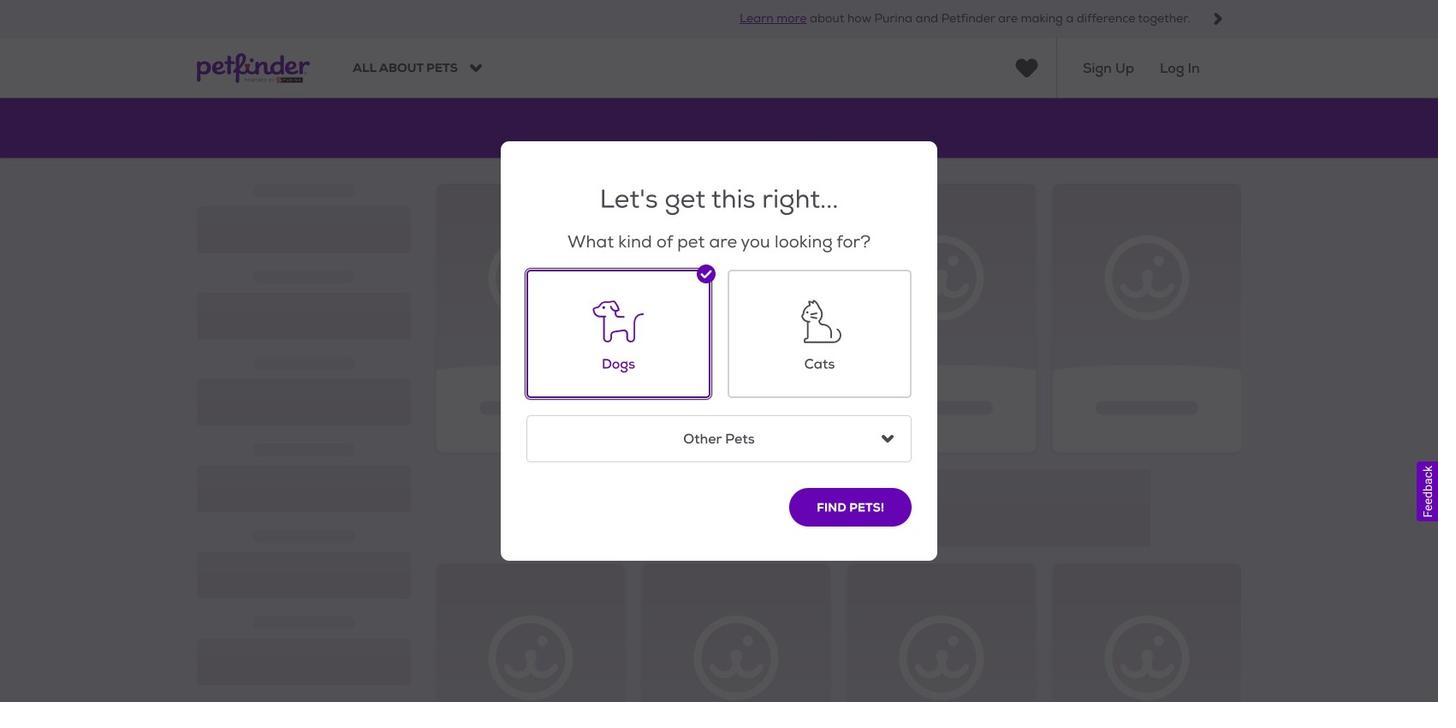 Task type: vqa. For each thing, say whether or not it's contained in the screenshot.
the 'reasonable' at the bottom
no



Task type: locate. For each thing, give the bounding box(es) containing it.
main content
[[0, 98, 1439, 702]]

dialog
[[0, 0, 1439, 702]]

option group
[[510, 253, 912, 462]]



Task type: describe. For each thing, give the bounding box(es) containing it.
petfinder home image
[[197, 38, 310, 98]]



